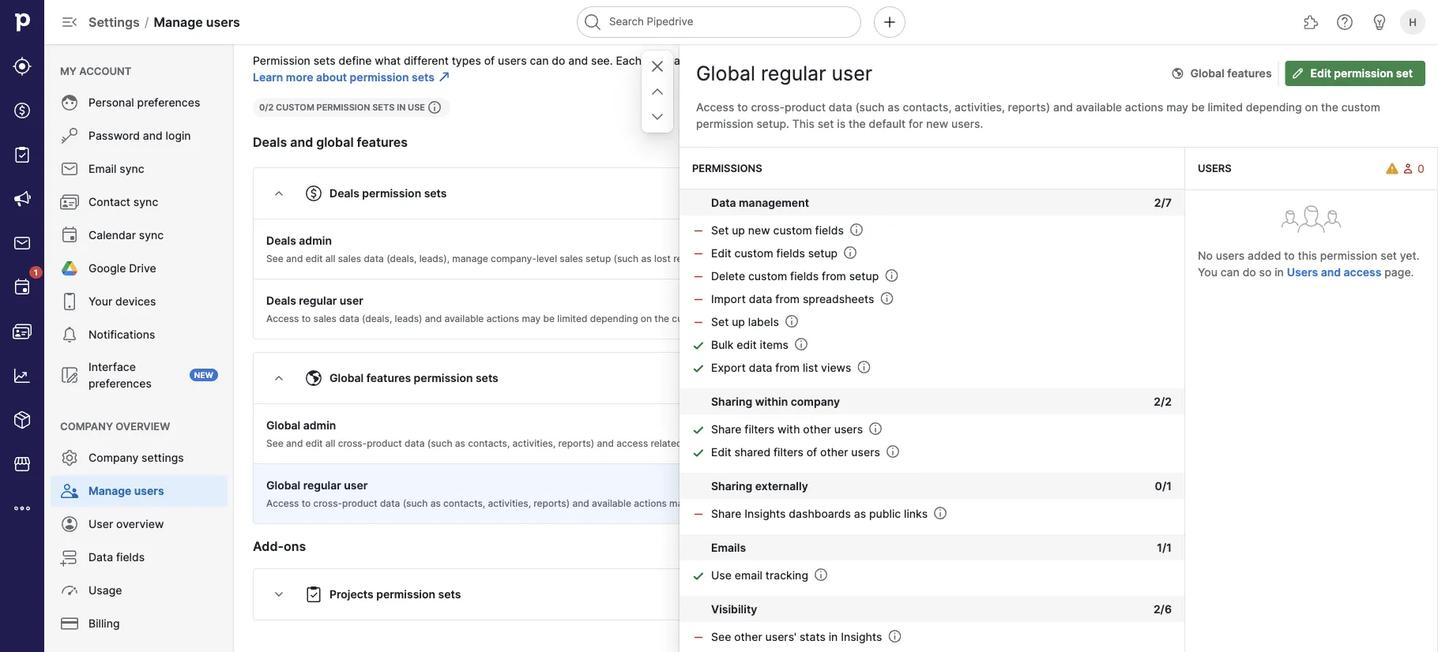Task type: describe. For each thing, give the bounding box(es) containing it.
h button
[[1398, 6, 1429, 38]]

this inside the global regular user access to cross-product data (such as contacts, activities, reports) and available actions may be limited depending on the custom permission setup. this set is the default for new users.
[[938, 498, 957, 510]]

the down spreadsheets
[[839, 313, 854, 325]]

import data from spreadsheets
[[711, 292, 875, 306]]

permission for permission sets define what different types of users can do and see. each app has its own sets to control access to that app. additionally, there are some sets for global features.
[[253, 54, 311, 67]]

account
[[79, 65, 131, 77]]

actions inside the global regular user access to cross-product data (such as contacts, activities, reports) and available actions may be limited depending on the custom permission setup. this set is the default for new users.
[[634, 498, 667, 510]]

deals for deals regular user access to sales data (deals, leads) and available actions may be limited depending on the custom permission setup. this set is the default for new users.
[[266, 294, 296, 308]]

set down h button
[[1397, 67, 1413, 80]]

email sync
[[89, 162, 144, 176]]

1 vertical spatial other
[[821, 446, 849, 459]]

what
[[375, 54, 401, 67]]

0 for 0 / 1
[[1155, 480, 1163, 493]]

actions inside deals regular user access to sales data (deals, leads) and available actions may be limited depending on the custom permission setup. this set is the default for new users.
[[487, 313, 520, 325]]

quick add image
[[881, 13, 900, 32]]

edit permission set button
[[1286, 61, 1426, 86]]

deals for deals permission sets
[[330, 187, 360, 200]]

share insights dashboards as public links
[[711, 508, 928, 521]]

leads image
[[13, 57, 32, 76]]

color negative image for set up labels
[[692, 317, 705, 329]]

2 / 7
[[1155, 196, 1172, 209]]

sharing externally
[[711, 480, 808, 493]]

2 horizontal spatial access
[[1344, 266, 1382, 279]]

color negative image for see other users' stats in insights
[[692, 632, 705, 645]]

2 for 2 / 7
[[1155, 196, 1162, 209]]

product inside the global regular user access to cross-product data (such as contacts, activities, reports) and available actions may be limited depending on the custom permission setup. this set is the default for new users.
[[342, 498, 378, 510]]

1 horizontal spatial manage
[[154, 14, 203, 30]]

different
[[404, 54, 449, 67]]

control
[[769, 54, 806, 67]]

custom inside the global regular user access to cross-product data (such as contacts, activities, reports) and available actions may be limited depending on the custom permission setup. this set is the default for new users.
[[820, 498, 853, 510]]

color undefined image for contact sync
[[60, 193, 79, 212]]

sales assistant image
[[1371, 13, 1390, 32]]

0 vertical spatial filters
[[745, 423, 775, 436]]

from for spreadsheets
[[776, 292, 800, 306]]

2 vertical spatial other
[[735, 631, 763, 644]]

company
[[791, 395, 840, 409]]

color undefined image for interface preferences
[[60, 366, 79, 385]]

color undefined image inside billing link
[[60, 615, 79, 634]]

your devices
[[89, 295, 156, 309]]

default inside deals regular user access to sales data (deals, leads) and available actions may be limited depending on the custom permission setup. this set is the default for new users.
[[856, 313, 888, 325]]

manage users menu item
[[44, 476, 234, 508]]

color primary image down different
[[438, 71, 450, 83]]

bulk edit items
[[711, 338, 789, 352]]

all for deals admin
[[325, 253, 335, 265]]

new inside the global regular user access to cross-product data (such as contacts, activities, reports) and available actions may be limited depending on the custom permission setup. this set is the default for new users.
[[1053, 498, 1072, 510]]

labels
[[748, 315, 779, 329]]

color undefined image for calendar sync
[[60, 226, 79, 245]]

user for global regular user
[[344, 479, 368, 492]]

up for new
[[732, 224, 745, 237]]

depending inside deals regular user access to sales data (deals, leads) and available actions may be limited depending on the custom permission setup. this set is the default for new users.
[[590, 313, 638, 325]]

deals image
[[13, 101, 32, 120]]

data inside deals regular user access to sales data (deals, leads) and available actions may be limited depending on the custom permission setup. this set is the default for new users.
[[339, 313, 359, 325]]

projects permission sets
[[330, 589, 461, 602]]

share for share filters with other users
[[711, 423, 742, 436]]

contact sync
[[89, 196, 158, 209]]

your devices link
[[51, 286, 228, 318]]

deals permission sets
[[330, 187, 447, 200]]

product inside global admin see and edit all cross-product data (such as contacts, activities, reports) and access related features
[[367, 438, 402, 450]]

login
[[166, 129, 191, 143]]

calendar
[[89, 229, 136, 242]]

company settings
[[89, 452, 184, 465]]

manage inside menu item
[[89, 485, 132, 498]]

activities, inside the global regular user access to cross-product data (such as contacts, activities, reports) and available actions may be limited depending on the custom permission setup. this set is the default for new users.
[[488, 498, 531, 510]]

h
[[1410, 16, 1417, 28]]

features left color primary inverted image
[[1228, 67, 1272, 80]]

info image for edit custom fields setup
[[844, 247, 857, 259]]

access for deals
[[266, 313, 299, 325]]

contacts, inside global admin see and edit all cross-product data (such as contacts, activities, reports) and access related features
[[468, 438, 510, 450]]

0 vertical spatial of
[[484, 54, 495, 67]]

custom down pipelines)
[[749, 270, 788, 283]]

depending inside the global regular user access to cross-product data (such as contacts, activities, reports) and available actions may be limited depending on the custom permission setup. this set is the default for new users.
[[738, 498, 786, 510]]

2 horizontal spatial setup
[[850, 270, 879, 283]]

data inside global admin see and edit all cross-product data (such as contacts, activities, reports) and access related features
[[405, 438, 425, 450]]

1 link
[[5, 266, 43, 305]]

info image for use email tracking
[[815, 569, 828, 582]]

manage
[[452, 253, 488, 265]]

actions image
[[1383, 243, 1402, 256]]

lost
[[655, 253, 671, 265]]

0 horizontal spatial do
[[552, 54, 566, 67]]

data for data fields
[[89, 551, 113, 565]]

1 horizontal spatial setup
[[808, 247, 838, 260]]

from for list
[[776, 361, 800, 375]]

permission set
[[1302, 58, 1381, 72]]

overview for user overview
[[116, 518, 164, 532]]

color primary image left 'has'
[[648, 57, 667, 76]]

the down lost
[[655, 313, 670, 325]]

0 horizontal spatial can
[[530, 54, 549, 67]]

contacts, inside the global regular user access to cross-product data (such as contacts, activities, reports) and available actions may be limited depending on the custom permission setup. this set is the default for new users.
[[444, 498, 485, 510]]

color undefined image for email
[[60, 160, 79, 179]]

app.
[[887, 54, 909, 67]]

use
[[711, 569, 732, 583]]

global for global regular user access to cross-product data (such as contacts, activities, reports) and available actions may be limited depending on the custom permission setup. this set is the default for new users.
[[266, 479, 301, 492]]

users'
[[766, 631, 797, 644]]

2 for 2 / 6
[[1154, 603, 1161, 617]]

public
[[870, 508, 901, 521]]

features inside global admin see and edit all cross-product data (such as contacts, activities, reports) and access related features
[[685, 438, 722, 450]]

in for use
[[397, 102, 406, 113]]

user
[[89, 518, 113, 532]]

permission down what on the left of the page
[[350, 70, 409, 84]]

color positive image for export
[[692, 362, 705, 375]]

learn
[[253, 70, 283, 84]]

has
[[668, 54, 687, 67]]

sales inside deals regular user access to sales data (deals, leads) and available actions may be limited depending on the custom permission setup. this set is the default for new users.
[[313, 313, 337, 325]]

reasons
[[674, 253, 709, 265]]

can inside no users added to this permission set yet. you can do so in
[[1221, 266, 1240, 279]]

menu containing personal preferences
[[44, 44, 234, 653]]

my account
[[60, 65, 131, 77]]

color undefined image for google drive
[[60, 259, 79, 278]]

about
[[316, 70, 347, 84]]

ons
[[284, 539, 306, 555]]

may inside deals regular user access to sales data (deals, leads) and available actions may be limited depending on the custom permission setup. this set is the default for new users.
[[522, 313, 541, 325]]

permission inside button
[[1335, 67, 1394, 80]]

its
[[690, 54, 702, 67]]

custom down set up new custom fields
[[735, 247, 774, 260]]

data for data management
[[711, 196, 736, 209]]

7
[[1166, 196, 1172, 209]]

may inside the global regular user access to cross-product data (such as contacts, activities, reports) and available actions may be limited depending on the custom permission setup. this set is the default for new users.
[[670, 498, 688, 510]]

access inside global admin see and edit all cross-product data (such as contacts, activities, reports) and access related features
[[617, 438, 648, 450]]

usage
[[89, 585, 122, 598]]

settings
[[142, 452, 184, 465]]

set for set up new custom fields
[[711, 224, 729, 237]]

settings / manage users
[[89, 14, 240, 30]]

to inside the global regular user access to cross-product data (such as contacts, activities, reports) and available actions may be limited depending on the custom permission setup. this set is the default for new users.
[[302, 498, 311, 510]]

edit for edit shared filters of other users
[[711, 446, 732, 459]]

1 vertical spatial filters
[[774, 446, 804, 459]]

color negative image for share insights dashboards as public links
[[692, 509, 705, 521]]

and inside the global regular user access to cross-product data (such as contacts, activities, reports) and available actions may be limited depending on the custom permission setup. this set is the default for new users.
[[573, 498, 590, 510]]

edit for global admin
[[306, 438, 323, 450]]

level
[[537, 253, 557, 265]]

color primary inverted image
[[1289, 67, 1308, 80]]

no
[[1198, 249, 1213, 262]]

features up deals permission sets
[[357, 134, 408, 150]]

permission down learn more about permission sets 'link'
[[317, 102, 370, 113]]

calendar sync link
[[51, 220, 228, 251]]

shared
[[735, 446, 771, 459]]

1 inside menu
[[34, 268, 38, 277]]

permission sets define what different types of users can do and see. each app has its own sets to control access to that app. additionally, there are some sets for global features.
[[253, 54, 1186, 67]]

sync for calendar sync
[[139, 229, 164, 242]]

setup inside deals admin see and edit all sales data (deals, leads), manage company-level sales setup (such as lost reasons and pipelines)
[[586, 253, 611, 265]]

contact
[[89, 196, 130, 209]]

0/2 custom permission sets in use
[[259, 102, 425, 113]]

data inside the global regular user access to cross-product data (such as contacts, activities, reports) and available actions may be limited depending on the custom permission setup. this set is the default for new users.
[[380, 498, 400, 510]]

quick help image
[[1336, 13, 1355, 32]]

default inside the global regular user access to cross-product data (such as contacts, activities, reports) and available actions may be limited depending on the custom permission setup. this set is the default for new users.
[[1004, 498, 1035, 510]]

/ for 1 / 1
[[1163, 541, 1167, 555]]

you
[[1198, 266, 1218, 279]]

there
[[980, 54, 1008, 67]]

dashboards
[[789, 508, 851, 521]]

items
[[760, 338, 789, 352]]

list
[[803, 361, 818, 375]]

data management
[[711, 196, 809, 209]]

1 / 1
[[1157, 541, 1172, 555]]

set for set up labels
[[711, 315, 729, 329]]

marketplace image
[[13, 455, 32, 474]]

2 for 2
[[1400, 187, 1406, 200]]

export
[[711, 361, 746, 375]]

personal preferences link
[[51, 87, 228, 119]]

1 horizontal spatial sales
[[338, 253, 361, 265]]

be inside deals regular user access to sales data (deals, leads) and available actions may be limited depending on the custom permission setup. this set is the default for new users.
[[544, 313, 555, 325]]

contact sync link
[[51, 187, 228, 218]]

1 vertical spatial edit
[[737, 338, 757, 352]]

1 horizontal spatial global
[[1105, 54, 1137, 67]]

on inside the global regular user access to cross-product data (such as contacts, activities, reports) and available actions may be limited depending on the custom permission setup. this set is the default for new users.
[[788, 498, 800, 510]]

info image for edit shared filters of other users
[[887, 446, 900, 458]]

products image
[[13, 411, 32, 430]]

cross- inside global admin see and edit all cross-product data (such as contacts, activities, reports) and access related features
[[338, 438, 367, 450]]

set inside the global regular user access to cross-product data (such as contacts, activities, reports) and available actions may be limited depending on the custom permission setup. this set is the default for new users.
[[960, 498, 974, 510]]

Search Pipedrive field
[[577, 6, 862, 38]]

info image for share insights dashboards as public links
[[935, 508, 947, 520]]

pipelines)
[[731, 253, 775, 265]]

color primary image right expand image
[[304, 586, 323, 605]]

users. inside deals regular user access to sales data (deals, leads) and available actions may be limited depending on the custom permission setup. this set is the default for new users.
[[927, 313, 954, 325]]

(deals, inside deals regular user access to sales data (deals, leads) and available actions may be limited depending on the custom permission setup. this set is the default for new users.
[[362, 313, 392, 325]]

deals admin see and edit all sales data (deals, leads), manage company-level sales setup (such as lost reasons and pipelines)
[[266, 234, 775, 265]]

users inside no users added to this permission set yet. you can do so in
[[1216, 249, 1245, 262]]

0 horizontal spatial global
[[316, 134, 354, 150]]

color undefined image for usage
[[60, 582, 79, 601]]

my
[[60, 65, 77, 77]]

share for share insights dashboards as public links
[[711, 508, 742, 521]]

setup. inside the global regular user access to cross-product data (such as contacts, activities, reports) and available actions may be limited depending on the custom permission setup. this set is the default for new users.
[[908, 498, 936, 510]]

color warning image
[[1387, 162, 1399, 175]]

deals and global features
[[253, 134, 408, 150]]

cross- inside the global regular user access to cross-product data (such as contacts, activities, reports) and available actions may be limited depending on the custom permission setup. this set is the default for new users.
[[313, 498, 342, 510]]

activities, inside global admin see and edit all cross-product data (such as contacts, activities, reports) and access related features
[[513, 438, 556, 450]]

data fields
[[89, 551, 145, 565]]

email
[[89, 162, 117, 176]]

deals for deals admin see and edit all sales data (deals, leads), manage company-level sales setup (such as lost reasons and pipelines)
[[266, 234, 296, 247]]

sharing for sharing within company
[[711, 395, 753, 409]]

preferences for interface
[[89, 377, 152, 391]]

the down externally
[[802, 498, 817, 510]]

0 for 0
[[1418, 162, 1425, 175]]

see other users' stats in insights
[[711, 631, 883, 644]]

sales inbox image
[[13, 234, 32, 253]]

set inside no users added to this permission set yet. you can do so in
[[1381, 249, 1398, 262]]

for inside the global regular user access to cross-product data (such as contacts, activities, reports) and available actions may be limited depending on the custom permission setup. this set is the default for new users.
[[1038, 498, 1050, 510]]

see for global admin
[[266, 438, 284, 450]]

drive
[[129, 262, 156, 275]]

company for company settings
[[89, 452, 139, 465]]

and inside deals regular user access to sales data (deals, leads) and available actions may be limited depending on the custom permission setup. this set is the default for new users.
[[425, 313, 442, 325]]

color negative image for edit custom fields setup
[[692, 248, 705, 260]]

permission up leads),
[[362, 187, 421, 200]]

export data from list views
[[711, 361, 852, 375]]

no users added to this permission set yet. you can do so in
[[1198, 249, 1420, 279]]

global for global admin see and edit all cross-product data (such as contacts, activities, reports) and access related features
[[266, 419, 301, 432]]

0 vertical spatial other
[[803, 423, 832, 436]]

as inside global admin see and edit all cross-product data (such as contacts, activities, reports) and access related features
[[455, 438, 466, 450]]

personal preferences
[[89, 96, 200, 109]]

color undefined image for data
[[60, 549, 79, 568]]

usage link
[[51, 575, 228, 607]]

set inside deals regular user access to sales data (deals, leads) and available actions may be limited depending on the custom permission setup. this set is the default for new users.
[[812, 313, 826, 325]]

2 / 2
[[1154, 395, 1172, 409]]

contacts image
[[13, 323, 32, 342]]

color undefined image for notifications
[[60, 326, 79, 345]]

company for company overview
[[60, 421, 113, 433]]

spreadsheets
[[803, 292, 875, 306]]

sharing for sharing externally
[[711, 480, 753, 493]]

to inside deals regular user access to sales data (deals, leads) and available actions may be limited depending on the custom permission setup. this set is the default for new users.
[[302, 313, 311, 325]]

visibility
[[711, 603, 758, 617]]

all for global admin
[[325, 438, 335, 450]]

the right links
[[986, 498, 1001, 510]]

0 horizontal spatial insights
[[745, 508, 786, 521]]

regular for global
[[303, 479, 341, 492]]

1 horizontal spatial of
[[807, 446, 818, 459]]

is inside the global regular user access to cross-product data (such as contacts, activities, reports) and available actions may be limited depending on the custom permission setup. this set is the default for new users.
[[977, 498, 984, 510]]

global features
[[1191, 67, 1272, 80]]



Task type: locate. For each thing, give the bounding box(es) containing it.
1 color positive image from the top
[[692, 340, 705, 352]]

1 vertical spatial color negative image
[[692, 317, 705, 329]]

1 vertical spatial users.
[[1075, 498, 1102, 510]]

access
[[809, 54, 846, 67], [1344, 266, 1382, 279], [617, 438, 648, 450]]

see down collapse icon
[[266, 438, 284, 450]]

set up delete
[[711, 224, 729, 237]]

1 vertical spatial do
[[1243, 266, 1257, 279]]

/ for 2 / 2
[[1161, 395, 1165, 409]]

be inside the global regular user access to cross-product data (such as contacts, activities, reports) and available actions may be limited depending on the custom permission setup. this set is the default for new users.
[[691, 498, 703, 510]]

available
[[445, 313, 484, 325], [592, 498, 632, 510]]

info image for set up new custom fields
[[850, 224, 863, 236]]

1 vertical spatial from
[[776, 292, 800, 306]]

info image for see other users' stats in insights
[[889, 631, 901, 643]]

delete custom fields from setup
[[711, 270, 879, 283]]

1 horizontal spatial actions
[[634, 498, 667, 510]]

and
[[569, 54, 588, 67], [143, 129, 163, 143], [290, 134, 313, 150], [286, 253, 303, 265], [712, 253, 729, 265], [1321, 266, 1342, 279], [425, 313, 442, 325], [286, 438, 303, 450], [597, 438, 614, 450], [573, 498, 590, 510]]

notifications
[[89, 328, 155, 342]]

0 vertical spatial global
[[1105, 54, 1137, 67]]

1 horizontal spatial depending
[[738, 498, 786, 510]]

2 up from the top
[[732, 315, 745, 329]]

filters down with
[[774, 446, 804, 459]]

0 vertical spatial edit
[[306, 253, 323, 265]]

preferences up login
[[137, 96, 200, 109]]

permission inside deals regular user access to sales data (deals, leads) and available actions may be limited depending on the custom permission setup. this set is the default for new users.
[[708, 313, 757, 325]]

0 horizontal spatial permission
[[253, 54, 311, 67]]

this down the import data from spreadsheets
[[791, 313, 810, 325]]

0 vertical spatial share
[[711, 423, 742, 436]]

setup right level
[[586, 253, 611, 265]]

global
[[1105, 54, 1137, 67], [316, 134, 354, 150]]

6 color undefined image from the top
[[60, 326, 79, 345]]

user inside deals regular user access to sales data (deals, leads) and available actions may be limited depending on the custom permission setup. this set is the default for new users.
[[340, 294, 364, 308]]

color negative image for delete custom fields from setup
[[692, 271, 705, 283]]

1 vertical spatial access
[[266, 498, 299, 510]]

setup. inside deals regular user access to sales data (deals, leads) and available actions may be limited depending on the custom permission setup. this set is the default for new users.
[[760, 313, 788, 325]]

color positive image
[[692, 424, 705, 437], [692, 570, 705, 583]]

5 color undefined image from the top
[[60, 292, 79, 311]]

color undefined image inside google drive link
[[60, 259, 79, 278]]

in inside no users added to this permission set yet. you can do so in
[[1275, 266, 1284, 279]]

1 vertical spatial this
[[938, 498, 957, 510]]

as
[[642, 253, 652, 265], [455, 438, 466, 450], [431, 498, 441, 510], [854, 508, 866, 521]]

reports) inside the global regular user access to cross-product data (such as contacts, activities, reports) and available actions may be limited depending on the custom permission setup. this set is the default for new users.
[[534, 498, 570, 510]]

activities,
[[513, 438, 556, 450], [488, 498, 531, 510]]

2 vertical spatial edit
[[306, 438, 323, 450]]

2 / 6
[[1154, 603, 1172, 617]]

11 color undefined image from the top
[[60, 582, 79, 601]]

1 vertical spatial new
[[906, 313, 924, 325]]

1 horizontal spatial do
[[1243, 266, 1257, 279]]

color undefined image inside 'user overview' link
[[60, 515, 79, 534]]

1 access from the top
[[266, 313, 299, 325]]

global up add-ons
[[266, 479, 301, 492]]

global for global features permission sets
[[330, 372, 364, 385]]

access right control
[[809, 54, 846, 67]]

home image
[[10, 10, 34, 34]]

/
[[144, 14, 149, 30], [1162, 196, 1166, 209], [1161, 395, 1165, 409], [1163, 480, 1167, 493], [1163, 541, 1167, 555], [1161, 603, 1165, 617]]

user for deals regular user
[[340, 294, 364, 308]]

0 vertical spatial from
[[822, 270, 847, 283]]

sync for contact sync
[[133, 196, 158, 209]]

2 color positive image from the top
[[692, 570, 705, 583]]

0 vertical spatial cross-
[[338, 438, 367, 450]]

(such inside deals admin see and edit all sales data (deals, leads), manage company-level sales setup (such as lost reasons and pipelines)
[[614, 253, 639, 265]]

8 color undefined image from the top
[[60, 449, 79, 468]]

0 vertical spatial do
[[552, 54, 566, 67]]

4 color undefined image from the top
[[60, 259, 79, 278]]

0 vertical spatial (such
[[614, 253, 639, 265]]

2 color negative image from the top
[[692, 317, 705, 329]]

0 vertical spatial edit
[[1311, 67, 1332, 80]]

set
[[711, 224, 729, 237], [711, 315, 729, 329]]

deals down deals and global features at the left of the page
[[330, 187, 360, 200]]

0 vertical spatial users.
[[927, 313, 954, 325]]

color undefined image left contact
[[60, 193, 79, 212]]

color undefined image left user
[[60, 515, 79, 534]]

deals inside deals admin see and edit all sales data (deals, leads), manage company-level sales setup (such as lost reasons and pipelines)
[[266, 234, 296, 247]]

edit shared filters of other users
[[711, 446, 881, 459]]

permission set button
[[1277, 52, 1394, 77]]

compare sets
[[1332, 136, 1406, 149]]

contacts,
[[468, 438, 510, 450], [444, 498, 485, 510]]

other down 'company' in the bottom of the page
[[803, 423, 832, 436]]

0 vertical spatial is
[[829, 313, 836, 325]]

company overview
[[60, 421, 170, 433]]

in for insights
[[829, 631, 838, 644]]

expand image
[[270, 589, 289, 602]]

color negative image for import data from spreadsheets
[[692, 294, 705, 306]]

1 horizontal spatial data
[[711, 196, 736, 209]]

0 vertical spatial contacts,
[[468, 438, 510, 450]]

global down collapse icon
[[266, 419, 301, 432]]

up up pipelines)
[[732, 224, 745, 237]]

0 vertical spatial user
[[340, 294, 364, 308]]

up down the import
[[732, 315, 745, 329]]

permission right dashboards
[[856, 498, 905, 510]]

2 vertical spatial in
[[829, 631, 838, 644]]

in right stats
[[829, 631, 838, 644]]

0 horizontal spatial sales
[[313, 313, 337, 325]]

1 menu
[[0, 0, 44, 653]]

1 vertical spatial for
[[890, 313, 903, 325]]

features down leads)
[[367, 372, 411, 385]]

depending
[[590, 313, 638, 325], [738, 498, 786, 510]]

color primary inverted image
[[1280, 58, 1299, 71]]

notifications link
[[51, 319, 228, 351]]

add permission set image
[[1398, 58, 1417, 71]]

1 vertical spatial all
[[325, 438, 335, 450]]

global inside the global regular user access to cross-product data (such as contacts, activities, reports) and available actions may be limited depending on the custom permission setup. this set is the default for new users.
[[266, 479, 301, 492]]

so
[[1260, 266, 1272, 279]]

up for labels
[[732, 315, 745, 329]]

use email tracking
[[711, 569, 809, 583]]

more image
[[13, 500, 32, 519]]

1 horizontal spatial this
[[938, 498, 957, 510]]

collapse image
[[270, 187, 289, 200]]

info image for delete custom fields from setup
[[886, 270, 898, 282]]

permission
[[1335, 67, 1394, 80], [350, 70, 409, 84], [317, 102, 370, 113], [362, 187, 421, 200], [1321, 249, 1378, 262], [708, 313, 757, 325], [414, 372, 473, 385], [856, 498, 905, 510], [376, 589, 436, 602]]

bulk
[[711, 338, 734, 352]]

from left list
[[776, 361, 800, 375]]

fields inside the data fields link
[[116, 551, 145, 565]]

color undefined image for your devices
[[60, 292, 79, 311]]

color undefined image inside "password and login" link
[[60, 126, 79, 145]]

users
[[1288, 266, 1319, 279]]

0 vertical spatial may
[[522, 313, 541, 325]]

other down share filters with other users
[[821, 446, 849, 459]]

share up emails
[[711, 508, 742, 521]]

google drive link
[[51, 253, 228, 285]]

interface preferences
[[89, 360, 152, 391]]

overview for company overview
[[116, 421, 170, 433]]

(deals, inside deals admin see and edit all sales data (deals, leads), manage company-level sales setup (such as lost reasons and pipelines)
[[387, 253, 417, 265]]

admin inside deals admin see and edit all sales data (deals, leads), manage company-level sales setup (such as lost reasons and pipelines)
[[299, 234, 332, 247]]

edit custom fields setup
[[711, 247, 838, 260]]

color primary image right collapse image
[[304, 184, 323, 203]]

color negative image up reasons at top left
[[692, 225, 705, 238]]

color secondary image
[[1172, 67, 1185, 80]]

0 vertical spatial manage
[[154, 14, 203, 30]]

info image for import data from spreadsheets
[[881, 292, 894, 305]]

set down spreadsheets
[[812, 313, 826, 325]]

admin
[[299, 234, 332, 247], [303, 419, 336, 432]]

to inside no users added to this permission set yet. you can do so in
[[1285, 249, 1295, 262]]

user inside the global regular user access to cross-product data (such as contacts, activities, reports) and available actions may be limited depending on the custom permission setup. this set is the default for new users.
[[344, 479, 368, 492]]

permission
[[253, 54, 311, 67], [1302, 58, 1361, 72]]

regular inside deals regular user access to sales data (deals, leads) and available actions may be limited depending on the custom permission setup. this set is the default for new users.
[[299, 294, 337, 308]]

1 horizontal spatial setup.
[[908, 498, 936, 510]]

info image for export data from list views
[[858, 361, 871, 374]]

edit up delete
[[711, 247, 732, 260]]

deals for deals and global features
[[253, 134, 287, 150]]

all
[[325, 253, 335, 265], [325, 438, 335, 450]]

user overview
[[89, 518, 164, 532]]

may
[[522, 313, 541, 325], [670, 498, 688, 510]]

color undefined image inside manage users link
[[60, 482, 79, 501]]

0 vertical spatial all
[[325, 253, 335, 265]]

0 vertical spatial depending
[[590, 313, 638, 325]]

2 all from the top
[[325, 438, 335, 450]]

0 vertical spatial reports)
[[558, 438, 595, 450]]

color undefined image inside your devices link
[[60, 292, 79, 311]]

0 vertical spatial access
[[809, 54, 846, 67]]

sync up 'drive'
[[139, 229, 164, 242]]

0 up 1 / 1
[[1155, 480, 1163, 493]]

color positive image left the export
[[692, 362, 705, 375]]

0/2
[[259, 102, 274, 113]]

admin inside global admin see and edit all cross-product data (such as contacts, activities, reports) and access related features
[[303, 419, 336, 432]]

color positive image for use
[[692, 570, 705, 583]]

color primary image
[[648, 57, 667, 76], [438, 71, 450, 83], [304, 184, 323, 203], [304, 586, 323, 605]]

sets inside button
[[1383, 136, 1406, 149]]

info image
[[886, 270, 898, 282], [786, 315, 798, 328], [795, 338, 808, 351], [870, 423, 882, 436], [887, 446, 900, 458], [935, 508, 947, 520], [815, 569, 828, 582], [889, 631, 901, 643]]

1 all from the top
[[325, 253, 335, 265]]

import
[[711, 292, 746, 306]]

this right links
[[938, 498, 957, 510]]

use
[[408, 102, 425, 113]]

2 for 2 / 2
[[1154, 395, 1161, 409]]

access inside deals regular user access to sales data (deals, leads) and available actions may be limited depending on the custom permission setup. this set is the default for new users.
[[266, 313, 299, 325]]

actions down company-
[[487, 313, 520, 325]]

0 horizontal spatial depending
[[590, 313, 638, 325]]

users inside menu item
[[134, 485, 164, 498]]

1 sharing from the top
[[711, 395, 753, 409]]

1 vertical spatial cross-
[[313, 498, 342, 510]]

that
[[862, 54, 884, 67]]

sharing down shared
[[711, 480, 753, 493]]

types
[[452, 54, 481, 67]]

this inside deals regular user access to sales data (deals, leads) and available actions may be limited depending on the custom permission setup. this set is the default for new users.
[[791, 313, 810, 325]]

do left 'see.'
[[552, 54, 566, 67]]

setup up delete custom fields from setup
[[808, 247, 838, 260]]

global left features.
[[1105, 54, 1137, 67]]

0 horizontal spatial limited
[[558, 313, 588, 325]]

regular inside the global regular user access to cross-product data (such as contacts, activities, reports) and available actions may be limited depending on the custom permission setup. this set is the default for new users.
[[303, 479, 341, 492]]

color undefined image for user overview
[[60, 515, 79, 534]]

your
[[89, 295, 112, 309]]

2 vertical spatial from
[[776, 361, 800, 375]]

/ for settings / manage users
[[144, 14, 149, 30]]

edit
[[306, 253, 323, 265], [737, 338, 757, 352], [306, 438, 323, 450]]

color undefined image inside 1 link
[[13, 278, 32, 297]]

0 vertical spatial overview
[[116, 421, 170, 433]]

from down delete custom fields from setup
[[776, 292, 800, 306]]

1 vertical spatial of
[[807, 446, 818, 459]]

info image for share filters with other users
[[870, 423, 882, 436]]

set up page.
[[1381, 249, 1398, 262]]

insights image
[[13, 367, 32, 386]]

admin for global admin
[[303, 419, 336, 432]]

1 horizontal spatial access
[[809, 54, 846, 67]]

(deals, left leads)
[[362, 313, 392, 325]]

1 vertical spatial color positive image
[[692, 570, 705, 583]]

available inside the global regular user access to cross-product data (such as contacts, activities, reports) and available actions may be limited depending on the custom permission setup. this set is the default for new users.
[[592, 498, 632, 510]]

2 sharing from the top
[[711, 480, 753, 493]]

(such inside the global regular user access to cross-product data (such as contacts, activities, reports) and available actions may be limited depending on the custom permission setup. this set is the default for new users.
[[403, 498, 428, 510]]

2 set from the top
[[711, 315, 729, 329]]

global right collapse icon
[[330, 372, 364, 385]]

color undefined image left data fields
[[60, 549, 79, 568]]

1 color positive image from the top
[[692, 424, 705, 437]]

1 vertical spatial be
[[691, 498, 703, 510]]

1 vertical spatial manage
[[89, 485, 132, 498]]

color negative image
[[1402, 162, 1415, 175], [692, 248, 705, 260], [692, 271, 705, 283], [692, 294, 705, 306], [692, 509, 705, 521], [692, 632, 705, 645]]

insights right stats
[[841, 631, 883, 644]]

global inside global admin see and edit all cross-product data (such as contacts, activities, reports) and access related features
[[266, 419, 301, 432]]

1 vertical spatial (deals,
[[362, 313, 392, 325]]

users and access link
[[1288, 266, 1382, 279]]

info image
[[850, 224, 863, 236], [844, 247, 857, 259], [881, 292, 894, 305], [858, 361, 871, 374]]

0 vertical spatial regular
[[299, 294, 337, 308]]

set left add permission set image
[[1364, 58, 1381, 72]]

global down 0/2 custom permission sets in use
[[316, 134, 354, 150]]

email
[[735, 569, 763, 583]]

global for global features
[[1191, 67, 1225, 80]]

compare
[[1332, 136, 1381, 149]]

2 horizontal spatial for
[[1087, 54, 1102, 67]]

each
[[616, 54, 642, 67]]

edit left shared
[[711, 446, 732, 459]]

other down visibility
[[735, 631, 763, 644]]

reports) inside global admin see and edit all cross-product data (such as contacts, activities, reports) and access related features
[[558, 438, 595, 450]]

2 access from the top
[[266, 498, 299, 510]]

0 horizontal spatial data
[[89, 551, 113, 565]]

manage right settings
[[154, 14, 203, 30]]

yet.
[[1401, 249, 1420, 262]]

color negative image
[[692, 225, 705, 238], [692, 317, 705, 329]]

sets
[[314, 54, 336, 67], [730, 54, 752, 67], [1062, 54, 1084, 67], [412, 70, 435, 84], [373, 102, 395, 113], [1383, 136, 1406, 149], [424, 187, 447, 200], [476, 372, 499, 385], [438, 589, 461, 602]]

management
[[739, 196, 809, 209]]

/ for 0 / 1
[[1163, 480, 1167, 493]]

color positive image
[[692, 340, 705, 352], [692, 362, 705, 375], [692, 447, 705, 460]]

0 horizontal spatial users.
[[927, 313, 954, 325]]

setup.
[[760, 313, 788, 325], [908, 498, 936, 510]]

2 horizontal spatial sales
[[560, 253, 583, 265]]

menu toggle image
[[60, 13, 79, 32]]

data inside deals admin see and edit all sales data (deals, leads), manage company-level sales setup (such as lost reasons and pipelines)
[[364, 253, 384, 265]]

color primary image
[[648, 82, 667, 101], [428, 101, 441, 114], [648, 108, 667, 126], [1324, 187, 1337, 200], [1384, 187, 1396, 200], [1324, 243, 1337, 256], [304, 369, 323, 388]]

2 vertical spatial edit
[[711, 446, 732, 459]]

0 horizontal spatial in
[[397, 102, 406, 113]]

of down share filters with other users
[[807, 446, 818, 459]]

1 vertical spatial insights
[[841, 631, 883, 644]]

color undefined image left password
[[60, 126, 79, 145]]

0 vertical spatial admin
[[299, 234, 332, 247]]

manage up user
[[89, 485, 132, 498]]

personal
[[89, 96, 134, 109]]

available inside deals regular user access to sales data (deals, leads) and available actions may be limited depending on the custom permission setup. this set is the default for new users.
[[445, 313, 484, 325]]

1 vertical spatial share
[[711, 508, 742, 521]]

related
[[651, 438, 683, 450]]

limited inside deals regular user access to sales data (deals, leads) and available actions may be limited depending on the custom permission setup. this set is the default for new users.
[[558, 313, 588, 325]]

2 vertical spatial see
[[711, 631, 731, 644]]

color positive image for share
[[692, 424, 705, 437]]

info image for bulk edit items
[[795, 338, 808, 351]]

global right color secondary image
[[1191, 67, 1225, 80]]

color positive image for bulk
[[692, 340, 705, 352]]

2 share from the top
[[711, 508, 742, 521]]

2 vertical spatial (such
[[403, 498, 428, 510]]

settings
[[89, 14, 140, 30]]

set right links
[[960, 498, 974, 510]]

color undefined image inside calendar sync 'link'
[[60, 226, 79, 245]]

see down collapse image
[[266, 253, 284, 265]]

1 vertical spatial limited
[[705, 498, 735, 510]]

color undefined image right marketplace icon
[[60, 449, 79, 468]]

share
[[711, 423, 742, 436], [711, 508, 742, 521]]

1 color undefined image from the top
[[60, 126, 79, 145]]

1 vertical spatial 0
[[1155, 480, 1163, 493]]

0 vertical spatial up
[[732, 224, 745, 237]]

color undefined image inside email sync link
[[60, 160, 79, 179]]

0 horizontal spatial new
[[748, 224, 771, 237]]

may down level
[[522, 313, 541, 325]]

tracking
[[766, 569, 809, 583]]

color undefined image left email
[[60, 160, 79, 179]]

limited inside the global regular user access to cross-product data (such as contacts, activities, reports) and available actions may be limited depending on the custom permission setup. this set is the default for new users.
[[705, 498, 735, 510]]

permission inside no users added to this permission set yet. you can do so in
[[1321, 249, 1378, 262]]

6
[[1165, 603, 1172, 617]]

0 horizontal spatial setup.
[[760, 313, 788, 325]]

share up shared
[[711, 423, 742, 436]]

share filters with other users
[[711, 423, 863, 436]]

0 horizontal spatial may
[[522, 313, 541, 325]]

1 vertical spatial reports)
[[534, 498, 570, 510]]

0 horizontal spatial of
[[484, 54, 495, 67]]

custom left public
[[820, 498, 853, 510]]

2 color undefined image from the top
[[60, 193, 79, 212]]

10 color undefined image from the top
[[60, 515, 79, 534]]

more
[[286, 70, 313, 84]]

color undefined image for manage users
[[60, 482, 79, 501]]

permission right projects
[[376, 589, 436, 602]]

color undefined image for password and login
[[60, 126, 79, 145]]

in
[[397, 102, 406, 113], [1275, 266, 1284, 279], [829, 631, 838, 644]]

see down visibility
[[711, 631, 731, 644]]

color positive image for edit
[[692, 447, 705, 460]]

7 color undefined image from the top
[[60, 366, 79, 385]]

see inside deals admin see and edit all sales data (deals, leads), manage company-level sales setup (such as lost reasons and pipelines)
[[266, 253, 284, 265]]

color positive image left the bulk
[[692, 340, 705, 352]]

manage users link
[[51, 476, 228, 508]]

1 horizontal spatial can
[[1221, 266, 1240, 279]]

1 horizontal spatial 0
[[1418, 162, 1425, 175]]

1 vertical spatial sync
[[133, 196, 158, 209]]

0 vertical spatial can
[[530, 54, 549, 67]]

color undefined image left interface
[[60, 366, 79, 385]]

edit
[[1311, 67, 1332, 80], [711, 247, 732, 260], [711, 446, 732, 459]]

some
[[1031, 54, 1059, 67]]

data inside menu
[[89, 551, 113, 565]]

1 vertical spatial up
[[732, 315, 745, 329]]

permission inside the global regular user access to cross-product data (such as contacts, activities, reports) and available actions may be limited depending on the custom permission setup. this set is the default for new users.
[[856, 498, 905, 510]]

sharing down the export
[[711, 395, 753, 409]]

color undefined image
[[60, 93, 79, 112], [60, 160, 79, 179], [13, 278, 32, 297], [60, 549, 79, 568], [60, 615, 79, 634]]

color undefined image inside usage link
[[60, 582, 79, 601]]

color undefined image inside company settings link
[[60, 449, 79, 468]]

see.
[[591, 54, 613, 67]]

custom inside deals regular user access to sales data (deals, leads) and available actions may be limited depending on the custom permission setup. this set is the default for new users.
[[672, 313, 706, 325]]

global regular user access to cross-product data (such as contacts, activities, reports) and available actions may be limited depending on the custom permission setup. this set is the default for new users.
[[266, 479, 1102, 510]]

insights down sharing externally
[[745, 508, 786, 521]]

in right 'so'
[[1275, 266, 1284, 279]]

1 horizontal spatial insights
[[841, 631, 883, 644]]

0 vertical spatial preferences
[[137, 96, 200, 109]]

/ for 2 / 7
[[1162, 196, 1166, 209]]

1 share from the top
[[711, 423, 742, 436]]

0 horizontal spatial setup
[[586, 253, 611, 265]]

edit for deals admin
[[306, 253, 323, 265]]

0 vertical spatial color negative image
[[692, 225, 705, 238]]

collapse image
[[270, 372, 289, 385]]

sync right email
[[120, 162, 144, 176]]

billing link
[[51, 609, 228, 640]]

additionally,
[[912, 54, 977, 67]]

2 color positive image from the top
[[692, 362, 705, 375]]

access for global
[[266, 498, 299, 510]]

0 vertical spatial product
[[367, 438, 402, 450]]

1 horizontal spatial on
[[788, 498, 800, 510]]

2 vertical spatial new
[[1053, 498, 1072, 510]]

for inside deals regular user access to sales data (deals, leads) and available actions may be limited depending on the custom permission setup. this set is the default for new users.
[[890, 313, 903, 325]]

color undefined image left google
[[60, 259, 79, 278]]

1 up from the top
[[732, 224, 745, 237]]

new inside deals regular user access to sales data (deals, leads) and available actions may be limited depending on the custom permission setup. this set is the default for new users.
[[906, 313, 924, 325]]

permission inside button
[[1302, 58, 1361, 72]]

0 vertical spatial actions
[[487, 313, 520, 325]]

be
[[544, 313, 555, 325], [691, 498, 703, 510]]

is down spreadsheets
[[829, 313, 836, 325]]

color undefined image
[[60, 126, 79, 145], [60, 193, 79, 212], [60, 226, 79, 245], [60, 259, 79, 278], [60, 292, 79, 311], [60, 326, 79, 345], [60, 366, 79, 385], [60, 449, 79, 468], [60, 482, 79, 501], [60, 515, 79, 534], [60, 582, 79, 601]]

as inside deals admin see and edit all sales data (deals, leads), manage company-level sales setup (such as lost reasons and pipelines)
[[642, 253, 652, 265]]

1 vertical spatial contacts,
[[444, 498, 485, 510]]

color undefined image down my
[[60, 93, 79, 112]]

all inside global admin see and edit all cross-product data (such as contacts, activities, reports) and access related features
[[325, 438, 335, 450]]

color undefined image for personal
[[60, 93, 79, 112]]

access up add-ons
[[266, 498, 299, 510]]

1 vertical spatial edit
[[711, 247, 732, 260]]

edit for edit custom fields setup
[[711, 247, 732, 260]]

campaigns image
[[13, 190, 32, 209]]

1 vertical spatial sharing
[[711, 480, 753, 493]]

9 color undefined image from the top
[[60, 482, 79, 501]]

setup. up items
[[760, 313, 788, 325]]

1 vertical spatial access
[[1344, 266, 1382, 279]]

data
[[364, 253, 384, 265], [749, 292, 773, 306], [339, 313, 359, 325], [749, 361, 773, 375], [405, 438, 425, 450], [380, 498, 400, 510]]

color undefined image inside notifications link
[[60, 326, 79, 345]]

do inside no users added to this permission set yet. you can do so in
[[1243, 266, 1257, 279]]

add-
[[253, 539, 284, 555]]

custom left set up labels
[[672, 313, 706, 325]]

color undefined image right more image
[[60, 482, 79, 501]]

is inside deals regular user access to sales data (deals, leads) and available actions may be limited depending on the custom permission setup. this set is the default for new users.
[[829, 313, 836, 325]]

permission for permission set
[[1302, 58, 1361, 72]]

manage users
[[89, 485, 164, 498]]

may down related
[[670, 498, 688, 510]]

regular for deals
[[299, 294, 337, 308]]

in left use
[[397, 102, 406, 113]]

deals up collapse icon
[[266, 294, 296, 308]]

2 horizontal spatial new
[[1053, 498, 1072, 510]]

3 color positive image from the top
[[692, 447, 705, 460]]

access up collapse icon
[[266, 313, 299, 325]]

users. inside the global regular user access to cross-product data (such as contacts, activities, reports) and available actions may be limited depending on the custom permission setup. this set is the default for new users.
[[1075, 498, 1102, 510]]

/ for 2 / 6
[[1161, 603, 1165, 617]]

color undefined image inside contact sync link
[[60, 193, 79, 212]]

user overview link
[[51, 509, 228, 541]]

permission down leads)
[[414, 372, 473, 385]]

custom right 0/2 on the top
[[276, 102, 315, 113]]

color undefined image inside personal preferences "link"
[[60, 93, 79, 112]]

color undefined image up contacts icon
[[13, 278, 32, 297]]

sync for email sync
[[120, 162, 144, 176]]

(such inside global admin see and edit all cross-product data (such as contacts, activities, reports) and access related features
[[427, 438, 453, 450]]

1 vertical spatial depending
[[738, 498, 786, 510]]

data down "permissions"
[[711, 196, 736, 209]]

of right types at the top left
[[484, 54, 495, 67]]

projects image
[[13, 145, 32, 164]]

preferences down interface
[[89, 377, 152, 391]]

edit inside deals admin see and edit all sales data (deals, leads), manage company-level sales setup (such as lost reasons and pipelines)
[[306, 253, 323, 265]]

admin for deals admin
[[299, 234, 332, 247]]

1 horizontal spatial limited
[[705, 498, 735, 510]]

color undefined image left calendar
[[60, 226, 79, 245]]

set up labels
[[711, 315, 779, 329]]

1 set from the top
[[711, 224, 729, 237]]

is right links
[[977, 498, 984, 510]]

color negative image for set up new custom fields
[[692, 225, 705, 238]]

edit for edit permission set
[[1311, 67, 1332, 80]]

info image for set up labels
[[786, 315, 798, 328]]

custom up edit custom fields setup
[[774, 224, 812, 237]]

setup up spreadsheets
[[850, 270, 879, 283]]

color positive image up the global regular user access to cross-product data (such as contacts, activities, reports) and available actions may be limited depending on the custom permission setup. this set is the default for new users.
[[692, 424, 705, 437]]

1 color negative image from the top
[[692, 225, 705, 238]]

0 horizontal spatial default
[[856, 313, 888, 325]]

color undefined image for company settings
[[60, 449, 79, 468]]

0 horizontal spatial access
[[617, 438, 648, 450]]

define
[[339, 54, 372, 67]]

3 color undefined image from the top
[[60, 226, 79, 245]]

externally
[[755, 480, 808, 493]]

global features permission sets
[[330, 372, 499, 385]]

preferences for personal
[[137, 96, 200, 109]]

actions down related
[[634, 498, 667, 510]]

see inside global admin see and edit all cross-product data (such as contacts, activities, reports) and access related features
[[266, 438, 284, 450]]

menu
[[44, 44, 234, 653]]

own
[[705, 54, 727, 67]]

see for deals admin
[[266, 253, 284, 265]]

edit inside global admin see and edit all cross-product data (such as contacts, activities, reports) and access related features
[[306, 438, 323, 450]]

preferences inside personal preferences "link"
[[137, 96, 200, 109]]

1 horizontal spatial be
[[691, 498, 703, 510]]

as inside the global regular user access to cross-product data (such as contacts, activities, reports) and available actions may be limited depending on the custom permission setup. this set is the default for new users.
[[431, 498, 441, 510]]

set up the bulk
[[711, 315, 729, 329]]

new
[[748, 224, 771, 237], [906, 313, 924, 325], [1053, 498, 1072, 510]]

deals
[[253, 134, 287, 150], [330, 187, 360, 200], [266, 234, 296, 247], [266, 294, 296, 308]]

all inside deals admin see and edit all sales data (deals, leads), manage company-level sales setup (such as lost reasons and pipelines)
[[325, 253, 335, 265]]

on inside deals regular user access to sales data (deals, leads) and available actions may be limited depending on the custom permission setup. this set is the default for new users.
[[641, 313, 652, 325]]

added
[[1248, 249, 1282, 262]]

color undefined image right contacts icon
[[60, 326, 79, 345]]



Task type: vqa. For each thing, say whether or not it's contained in the screenshot.
Proposal
no



